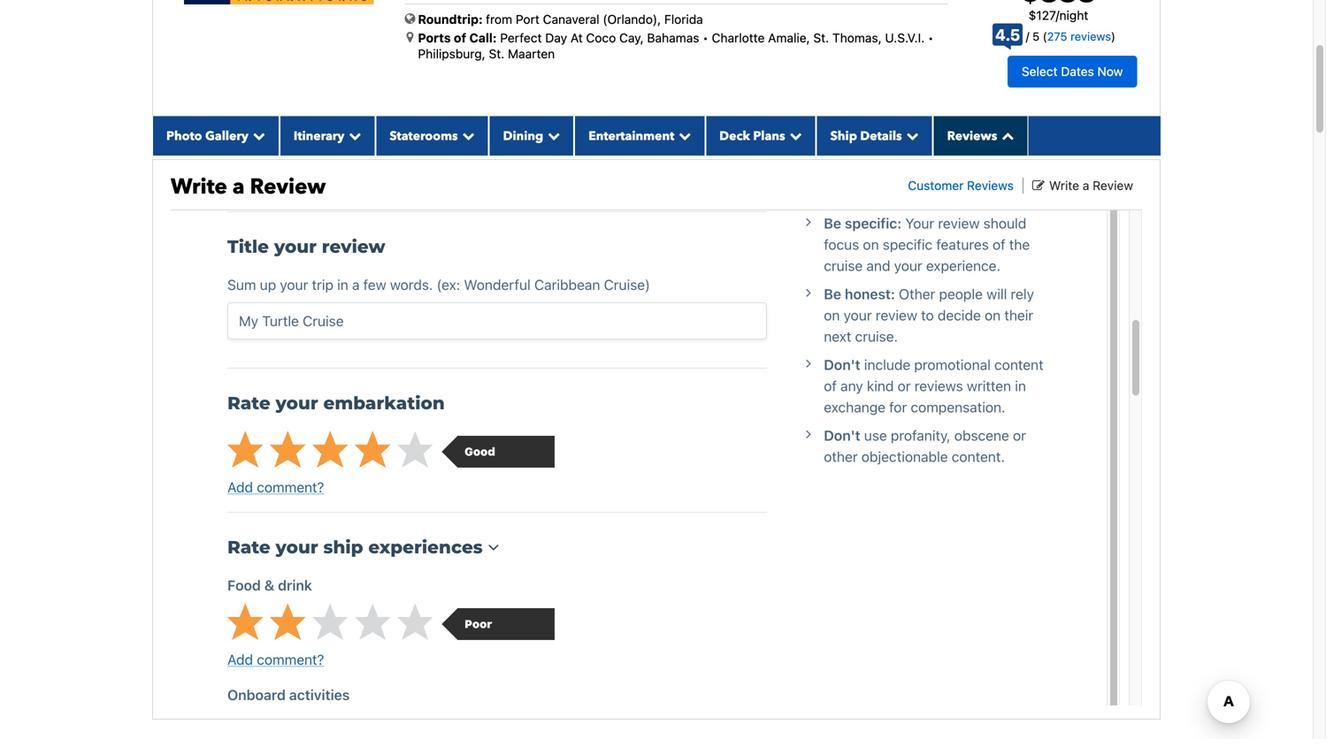 Task type: vqa. For each thing, say whether or not it's contained in the screenshot.
field
no



Task type: locate. For each thing, give the bounding box(es) containing it.
amalie,
[[768, 31, 810, 45]]

reviews left edit image
[[968, 178, 1014, 193]]

• down the florida
[[703, 31, 709, 45]]

port
[[516, 12, 540, 27]]

st. right amalie,
[[814, 31, 829, 45]]

call:
[[470, 31, 497, 45]]

0 vertical spatial st.
[[814, 31, 829, 45]]

reviews
[[948, 128, 998, 145], [968, 178, 1014, 193]]

itinerary button
[[280, 116, 376, 156]]

1 vertical spatial st.
[[489, 47, 505, 61]]

chevron down image left staterooms
[[345, 129, 361, 142]]

write
[[171, 172, 227, 202], [1050, 178, 1080, 193]]

1 horizontal spatial st.
[[814, 31, 829, 45]]

2 chevron down image from the left
[[675, 129, 692, 142]]

ship details
[[831, 128, 902, 145]]

write a review
[[171, 172, 326, 202], [1050, 178, 1134, 193]]

chevron down image inside entertainment dropdown button
[[675, 129, 692, 142]]

a right edit image
[[1083, 178, 1090, 193]]

2 horizontal spatial chevron down image
[[902, 129, 919, 142]]

write down photo gallery
[[171, 172, 227, 202]]

chevron down image left dining
[[458, 129, 475, 142]]

night
[[1060, 8, 1089, 23]]

select          dates now
[[1022, 64, 1123, 79]]

dates
[[1062, 64, 1095, 79]]

$127 / night
[[1029, 8, 1089, 23]]

/ left 5
[[1026, 30, 1030, 43]]

perfect
[[500, 31, 542, 45]]

chevron down image
[[249, 129, 265, 142], [345, 129, 361, 142], [458, 129, 475, 142], [786, 129, 802, 142]]

chevron down image left deck
[[675, 129, 692, 142]]

0 horizontal spatial write
[[171, 172, 227, 202]]

0 horizontal spatial •
[[703, 31, 709, 45]]

royal caribbean image
[[184, 0, 374, 4]]

/ inside 4.5 / 5 ( 275 reviews )
[[1026, 30, 1030, 43]]

staterooms button
[[376, 116, 489, 156]]

3 chevron down image from the left
[[458, 129, 475, 142]]

1 • from the left
[[703, 31, 709, 45]]

3 chevron down image from the left
[[902, 129, 919, 142]]

chevron down image for deck plans
[[786, 129, 802, 142]]

ship
[[831, 128, 858, 145]]

charlotte
[[712, 31, 765, 45]]

1 horizontal spatial /
[[1056, 8, 1060, 23]]

chevron down image left entertainment
[[544, 129, 560, 142]]

chevron down image inside "photo gallery" dropdown button
[[249, 129, 265, 142]]

customer reviews
[[908, 178, 1014, 193]]

review right edit image
[[1093, 178, 1134, 193]]

map marker image
[[407, 31, 414, 43]]

chevron up image
[[998, 129, 1015, 142]]

(orlando),
[[603, 12, 661, 27]]

5
[[1033, 30, 1040, 43]]

chevron down image inside 'ship details' dropdown button
[[902, 129, 919, 142]]

chevron down image inside dining dropdown button
[[544, 129, 560, 142]]

gallery
[[205, 128, 249, 145]]

reviews inside "dropdown button"
[[948, 128, 998, 145]]

a down gallery
[[233, 172, 245, 202]]

1 chevron down image from the left
[[249, 129, 265, 142]]

st.
[[814, 31, 829, 45], [489, 47, 505, 61]]

0 vertical spatial /
[[1056, 8, 1060, 23]]

/
[[1056, 8, 1060, 23], [1026, 30, 1030, 43]]

chevron down image for entertainment
[[675, 129, 692, 142]]

275
[[1048, 30, 1068, 43]]

customer reviews link
[[908, 178, 1014, 193]]

chevron down image left ship on the top of the page
[[786, 129, 802, 142]]

1 horizontal spatial •
[[928, 31, 934, 45]]

ship details button
[[817, 116, 933, 156]]

thomas,
[[833, 31, 882, 45]]

2 chevron down image from the left
[[345, 129, 361, 142]]

• right the u.s.v.i.
[[928, 31, 934, 45]]

reviews up customer reviews
[[948, 128, 998, 145]]

review
[[250, 172, 326, 202], [1093, 178, 1134, 193]]

canaveral
[[543, 12, 600, 27]]

/ for $127
[[1056, 8, 1060, 23]]

a
[[233, 172, 245, 202], [1083, 178, 1090, 193]]

dining button
[[489, 116, 575, 156]]

4.5
[[996, 25, 1021, 44]]

0 horizontal spatial a
[[233, 172, 245, 202]]

st. down call:
[[489, 47, 505, 61]]

$127
[[1029, 8, 1056, 23]]

1 chevron down image from the left
[[544, 129, 560, 142]]

/ up 4.5 / 5 ( 275 reviews ) at the right of page
[[1056, 8, 1060, 23]]

roundtrip: from port canaveral (orlando), florida
[[418, 12, 703, 27]]

chevron down image inside deck plans dropdown button
[[786, 129, 802, 142]]

chevron down image up customer at the right top
[[902, 129, 919, 142]]

1 vertical spatial /
[[1026, 30, 1030, 43]]

chevron down image left itinerary
[[249, 129, 265, 142]]

write a review link
[[1033, 178, 1134, 193]]

chevron down image for ship details
[[902, 129, 919, 142]]

itinerary
[[294, 128, 345, 145]]

photo
[[166, 128, 202, 145]]

0 vertical spatial reviews
[[948, 128, 998, 145]]

1 horizontal spatial a
[[1083, 178, 1090, 193]]

0 horizontal spatial /
[[1026, 30, 1030, 43]]

4 chevron down image from the left
[[786, 129, 802, 142]]

write a review main content
[[143, 0, 1170, 740]]

chevron down image inside itinerary dropdown button
[[345, 129, 361, 142]]

write a review down gallery
[[171, 172, 326, 202]]

write right edit image
[[1050, 178, 1080, 193]]

photo gallery
[[166, 128, 249, 145]]

chevron down image for dining
[[544, 129, 560, 142]]

chevron down image
[[544, 129, 560, 142], [675, 129, 692, 142], [902, 129, 919, 142]]

0 horizontal spatial st.
[[489, 47, 505, 61]]

1 vertical spatial reviews
[[968, 178, 1014, 193]]

•
[[703, 31, 709, 45], [928, 31, 934, 45]]

1 horizontal spatial chevron down image
[[675, 129, 692, 142]]

review down itinerary
[[250, 172, 326, 202]]

photo gallery button
[[152, 116, 280, 156]]

details
[[861, 128, 902, 145]]

write a review right edit image
[[1050, 178, 1134, 193]]

deck plans
[[720, 128, 786, 145]]

0 horizontal spatial chevron down image
[[544, 129, 560, 142]]

chevron down image inside staterooms dropdown button
[[458, 129, 475, 142]]



Task type: describe. For each thing, give the bounding box(es) containing it.
bahamas
[[647, 31, 700, 45]]

at
[[571, 31, 583, 45]]

)
[[1112, 30, 1116, 43]]

1 horizontal spatial write
[[1050, 178, 1080, 193]]

plans
[[754, 128, 786, 145]]

staterooms
[[390, 128, 458, 145]]

4.5 / 5 ( 275 reviews )
[[996, 25, 1116, 44]]

2 • from the left
[[928, 31, 934, 45]]

chevron down image for itinerary
[[345, 129, 361, 142]]

philipsburg,
[[418, 47, 486, 61]]

deck plans button
[[706, 116, 817, 156]]

(
[[1043, 30, 1048, 43]]

deck
[[720, 128, 750, 145]]

dining
[[503, 128, 544, 145]]

entertainment
[[589, 128, 675, 145]]

chevron down image for staterooms
[[458, 129, 475, 142]]

florida
[[665, 12, 703, 27]]

275 reviews link
[[1048, 30, 1112, 43]]

maarten
[[508, 47, 555, 61]]

edit image
[[1033, 180, 1045, 192]]

chevron down image for photo gallery
[[249, 129, 265, 142]]

1 horizontal spatial write a review
[[1050, 178, 1134, 193]]

select
[[1022, 64, 1058, 79]]

coco
[[586, 31, 616, 45]]

reviews button
[[933, 116, 1029, 156]]

ports of call: perfect day at coco cay, bahamas • charlotte amalie, st. thomas, u.s.v.i. • philipsburg, st. maarten
[[418, 31, 934, 61]]

entertainment button
[[575, 116, 706, 156]]

1 horizontal spatial review
[[1093, 178, 1134, 193]]

0 horizontal spatial review
[[250, 172, 326, 202]]

0 horizontal spatial write a review
[[171, 172, 326, 202]]

roundtrip:
[[418, 12, 483, 27]]

ports
[[418, 31, 451, 45]]

of
[[454, 31, 467, 45]]

day
[[546, 31, 567, 45]]

now
[[1098, 64, 1123, 79]]

customer
[[908, 178, 964, 193]]

globe image
[[405, 12, 416, 25]]

u.s.v.i.
[[885, 31, 925, 45]]

select          dates now link
[[1008, 56, 1138, 88]]

reviews
[[1071, 30, 1112, 43]]

from
[[486, 12, 513, 27]]

cay,
[[620, 31, 644, 45]]

/ for 4.5
[[1026, 30, 1030, 43]]



